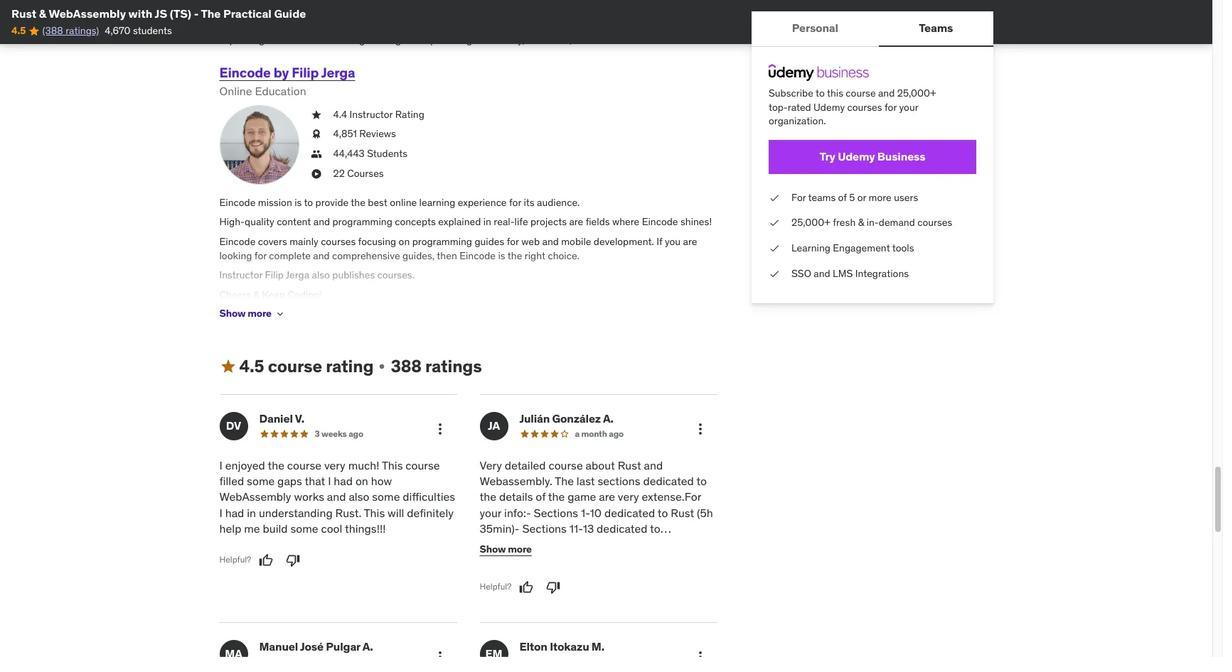 Task type: vqa. For each thing, say whether or not it's contained in the screenshot.
scheduled
no



Task type: describe. For each thing, give the bounding box(es) containing it.
also inside i enjoyed the course very much! this course filled some gaps that i had on how webassembly works and also some difficulties i had in understanding rust. this will definitely help me build some cool things!!!
[[349, 490, 369, 504]]

1 vertical spatial had
[[225, 506, 244, 520]]

0 vertical spatial had
[[334, 474, 353, 489]]

elton
[[519, 640, 547, 654]]

the left right
[[508, 249, 522, 262]]

online
[[219, 84, 252, 98]]

mark review by daniel v. as helpful image
[[259, 554, 273, 568]]

course up the that
[[287, 458, 321, 473]]

additional actions for review by julián gonzález a. image
[[692, 421, 709, 438]]

in inside throughout my career, i have acquired advanced technical knowledge and the ability to explain programming topics clearly and in detail to a broad audience. i invite you to take my course, where i have put a lot of effort into explaining web and software engineering concepts straightforwardly, hands-on, and understandable.
[[299, 20, 307, 32]]

2 vertical spatial some
[[290, 522, 318, 536]]

this
[[827, 87, 843, 100]]

1 vertical spatial courses
[[917, 216, 952, 229]]

0 horizontal spatial is
[[294, 196, 302, 209]]

weeks
[[321, 429, 347, 439]]

much!
[[348, 458, 379, 473]]

very inside very detailed course about rust and webassembly. the last sections dedicated to the details of the game are very extense.
[[618, 490, 639, 504]]

for down covers
[[254, 249, 267, 262]]

course up difficulties
[[406, 458, 440, 473]]

keep
[[262, 289, 285, 301]]

additional actions for review by manuel josé pulgar a. image
[[431, 649, 448, 658]]

eincode up high-
[[219, 196, 256, 209]]

4.5 for 4.5
[[11, 24, 26, 37]]

rust inside - sections 1-10 dedicated to rust (5h 35min)
[[671, 506, 694, 520]]

ago for daniel v.
[[349, 429, 363, 439]]

knowledge
[[479, 6, 528, 18]]

course inside very detailed course about rust and webassembly. the last sections dedicated to the details of the game are very extense.
[[549, 458, 583, 473]]

xsmall image for 22
[[310, 167, 322, 181]]

into
[[697, 20, 714, 32]]

explained
[[438, 216, 481, 229]]

2 horizontal spatial a
[[638, 20, 643, 32]]

4.5 course rating
[[239, 355, 374, 377]]

sso
[[791, 267, 811, 280]]

understanding
[[259, 506, 333, 520]]

focusing
[[358, 235, 396, 248]]

of inside very detailed course about rust and webassembly. the last sections dedicated to the details of the game are very extense.
[[536, 490, 546, 504]]

the for -
[[201, 6, 221, 21]]

concepts inside eincode mission is to provide the best online learning experience for its audience. high-quality content and programming concepts explained in real-life projects are fields where eincode shines! eincode covers mainly courses focusing on programming guides for web and mobile development. if you are looking for complete and comprehensive guides, then eincode is the right choice. instructor filip jerga also publishes courses. cheers & keep coding!
[[395, 216, 436, 229]]

teams
[[808, 191, 835, 204]]

show for bottommost the show more button
[[480, 543, 506, 556]]

i up detail at the top
[[322, 6, 324, 18]]

more for bottommost the show more button
[[508, 543, 532, 556]]

2 horizontal spatial some
[[372, 490, 400, 504]]

1 vertical spatial show more button
[[480, 536, 532, 564]]

to up straightforwardly, on the left top of page
[[479, 20, 488, 32]]

learning engagement tools
[[791, 242, 914, 255]]

learning
[[419, 196, 455, 209]]

1 vertical spatial this
[[364, 506, 385, 520]]

topics
[[219, 20, 247, 32]]

and inside very detailed course about rust and webassembly. the last sections dedicated to the details of the game are very extense.
[[644, 458, 663, 473]]

things!!!
[[345, 522, 386, 536]]

1 vertical spatial 25,000+
[[791, 216, 830, 229]]

courses inside eincode mission is to provide the best online learning experience for its audience. high-quality content and programming concepts explained in real-life projects are fields where eincode shines! eincode covers mainly courses focusing on programming guides for web and mobile development. if you are looking for complete and comprehensive guides, then eincode is the right choice. instructor filip jerga also publishes courses. cheers & keep coding!
[[321, 235, 356, 248]]

i right the that
[[328, 474, 331, 489]]

extense.
[[642, 490, 685, 504]]

explaining
[[219, 33, 265, 46]]

put
[[621, 20, 636, 32]]

by
[[274, 64, 289, 81]]

1 vertical spatial a.
[[363, 640, 373, 654]]

1 horizontal spatial a
[[575, 429, 580, 439]]

coding!
[[288, 289, 322, 301]]

broad audience.
[[356, 20, 427, 32]]

the left best at top
[[351, 196, 365, 209]]

you inside throughout my career, i have acquired advanced technical knowledge and the ability to explain programming topics clearly and in detail to a broad audience. i invite you to take my course, where i have put a lot of effort into explaining web and software engineering concepts straightforwardly, hands-on, and understandable.
[[461, 20, 477, 32]]

i enjoyed the course very much! this course filled some gaps that i had on how webassembly works and also some difficulties i had in understanding rust. this will definitely help me build some cool things!!!
[[219, 458, 455, 536]]

gaps
[[277, 474, 302, 489]]

how
[[371, 474, 392, 489]]

high-
[[219, 216, 245, 229]]

for inside subscribe to this course and 25,000+ top‑rated udemy courses for your organization.
[[884, 101, 896, 113]]

very inside i enjoyed the course very much! this course filled some gaps that i had on how webassembly works and also some difficulties i had in understanding rust. this will definitely help me build some cool things!!!
[[324, 458, 345, 473]]

guides
[[475, 235, 504, 248]]

5
[[849, 191, 855, 204]]

and up course,
[[530, 6, 547, 18]]

course up v.
[[268, 355, 322, 377]]

mark review by daniel v. as unhelpful image
[[286, 554, 300, 568]]

itokazu
[[550, 640, 589, 654]]

25,000+ fresh & in-demand courses
[[791, 216, 952, 229]]

for down life
[[507, 235, 519, 248]]

rating
[[395, 108, 424, 121]]

and right sso
[[813, 267, 830, 280]]

subscribe
[[768, 87, 813, 100]]

i up help on the left of the page
[[219, 506, 222, 520]]

understandable.
[[593, 33, 665, 46]]

0 horizontal spatial some
[[247, 474, 275, 489]]

courses inside subscribe to this course and 25,000+ top‑rated udemy courses for your organization.
[[847, 101, 882, 113]]

reviews
[[359, 128, 396, 140]]

0 vertical spatial rust
[[11, 6, 36, 21]]

julián gonzález a.
[[519, 411, 614, 426]]

a month ago
[[575, 429, 624, 439]]

eincode down guides
[[459, 249, 496, 262]]

online
[[390, 196, 417, 209]]

eincode up looking
[[219, 235, 256, 248]]

additional actions for review by daniel v. image
[[431, 421, 448, 438]]

detail
[[310, 20, 335, 32]]

throughout my career, i have acquired advanced technical knowledge and the ability to explain programming topics clearly and in detail to a broad audience. i invite you to take my course, where i have put a lot of effort into explaining web and software engineering concepts straightforwardly, hands-on, and understandable.
[[219, 6, 714, 46]]

manuel josé pulgar a.
[[259, 640, 373, 654]]

the inside throughout my career, i have acquired advanced technical knowledge and the ability to explain programming topics clearly and in detail to a broad audience. i invite you to take my course, where i have put a lot of effort into explaining web and software engineering concepts straightforwardly, hands-on, and understandable.
[[549, 6, 564, 18]]

1 vertical spatial &
[[858, 216, 864, 229]]

very
[[480, 458, 502, 473]]

show more for the leftmost the show more button
[[219, 308, 272, 320]]

rust inside very detailed course about rust and webassembly. the last sections dedicated to the details of the game are very extense.
[[618, 458, 641, 473]]

44,443
[[333, 147, 365, 160]]

1 vertical spatial have
[[597, 20, 618, 32]]

projects
[[530, 216, 567, 229]]

pulgar
[[326, 640, 360, 654]]

- sections 1-10 dedicated to rust (5h 35min)
[[480, 506, 713, 536]]

provide
[[315, 196, 349, 209]]

your inside subscribe to this course and 25,000+ top‑rated udemy courses for your organization.
[[899, 101, 918, 113]]

build
[[263, 522, 288, 536]]

where inside throughout my career, i have acquired advanced technical knowledge and the ability to explain programming topics clearly and in detail to a broad audience. i invite you to take my course, where i have put a lot of effort into explaining web and software engineering concepts straightforwardly, hands-on, and understandable.
[[563, 20, 590, 32]]

its
[[524, 196, 535, 209]]

the up sections
[[548, 490, 565, 504]]

are inside very detailed course about rust and webassembly. the last sections dedicated to the details of the game are very extense.
[[599, 490, 615, 504]]

courses.
[[377, 269, 415, 282]]

or
[[857, 191, 866, 204]]

sections
[[598, 474, 640, 489]]

programming inside throughout my career, i have acquired advanced technical knowledge and the ability to explain programming topics clearly and in detail to a broad audience. i invite you to take my course, where i have put a lot of effort into explaining web and software engineering concepts straightforwardly, hands-on, and understandable.
[[640, 6, 700, 18]]

0 horizontal spatial show more button
[[219, 300, 286, 328]]

dedicated inside very detailed course about rust and webassembly. the last sections dedicated to the details of the game are very extense.
[[643, 474, 694, 489]]

0 horizontal spatial webassembly
[[49, 6, 126, 21]]

1 vertical spatial of
[[838, 191, 846, 204]]

xsmall image inside the show more button
[[274, 309, 286, 320]]

- inside - sections 1-10 dedicated to rust (5h 35min)
[[526, 506, 531, 520]]

of inside throughout my career, i have acquired advanced technical knowledge and the ability to explain programming topics clearly and in detail to a broad audience. i invite you to take my course, where i have put a lot of effort into explaining web and software engineering concepts straightforwardly, hands-on, and understandable.
[[659, 20, 668, 32]]

388
[[391, 355, 422, 377]]

about
[[586, 458, 615, 473]]

learning
[[791, 242, 830, 255]]

xsmall image for 4.4
[[310, 108, 322, 122]]

course inside subscribe to this course and 25,000+ top‑rated udemy courses for your organization.
[[845, 87, 875, 100]]

rust & webassembly with js (ts) - the practical guide
[[11, 6, 306, 21]]

jerga inside eincode by filip jerga online education
[[321, 64, 355, 81]]

definitely
[[407, 506, 454, 520]]

webassembly inside i enjoyed the course very much! this course filled some gaps that i had on how webassembly works and also some difficulties i had in understanding rust. this will definitely help me build some cool things!!!
[[219, 490, 291, 504]]

and inside subscribe to this course and 25,000+ top‑rated udemy courses for your organization.
[[878, 87, 894, 100]]

0 vertical spatial are
[[569, 216, 583, 229]]

to right ability at left top
[[595, 6, 604, 18]]

throughout
[[219, 6, 271, 18]]

teams button
[[878, 11, 993, 46]]

gonzález
[[552, 411, 601, 426]]

cool
[[321, 522, 342, 536]]

2 horizontal spatial are
[[683, 235, 697, 248]]

for for for your info:
[[685, 490, 701, 504]]

where inside eincode mission is to provide the best online learning experience for its audience. high-quality content and programming concepts explained in real-life projects are fields where eincode shines! eincode covers mainly courses focusing on programming guides for web and mobile development. if you are looking for complete and comprehensive guides, then eincode is the right choice. instructor filip jerga also publishes courses. cheers & keep coding!
[[612, 216, 639, 229]]

students
[[133, 24, 172, 37]]

i down ability at left top
[[592, 20, 595, 32]]

10
[[590, 506, 602, 520]]

try udemy business link
[[768, 140, 976, 174]]

udemy business image
[[768, 64, 869, 81]]

xsmall image for 25,000+
[[768, 216, 780, 230]]

guide
[[274, 6, 306, 21]]

additional actions for review by elton itokazu m. image
[[692, 649, 709, 658]]

1 vertical spatial programming
[[332, 216, 392, 229]]

3
[[315, 429, 320, 439]]

in real-
[[483, 216, 515, 229]]

career,
[[289, 6, 319, 18]]

to inside - sections 1-10 dedicated to rust (5h 35min)
[[658, 506, 668, 520]]

4,670 students
[[105, 24, 172, 37]]

will
[[388, 506, 404, 520]]

1 horizontal spatial programming
[[412, 235, 472, 248]]

to inside eincode mission is to provide the best online learning experience for its audience. high-quality content and programming concepts explained in real-life projects are fields where eincode shines! eincode covers mainly courses focusing on programming guides for web and mobile development. if you are looking for complete and comprehensive guides, then eincode is the right choice. instructor filip jerga also publishes courses. cheers & keep coding!
[[304, 196, 313, 209]]

0 horizontal spatial &
[[39, 6, 46, 21]]

0 vertical spatial -
[[194, 6, 199, 21]]

life
[[515, 216, 528, 229]]

elton itokazu m.
[[519, 640, 604, 654]]

1 horizontal spatial a.
[[603, 411, 614, 426]]

looking
[[219, 249, 252, 262]]



Task type: locate. For each thing, give the bounding box(es) containing it.
also inside eincode mission is to provide the best online learning experience for its audience. high-quality content and programming concepts explained in real-life projects are fields where eincode shines! eincode covers mainly courses focusing on programming guides for web and mobile development. if you are looking for complete and comprehensive guides, then eincode is the right choice. instructor filip jerga also publishes courses. cheers & keep coding!
[[312, 269, 330, 282]]

0 vertical spatial dedicated
[[643, 474, 694, 489]]

tab list
[[751, 11, 993, 47]]

0 vertical spatial in
[[299, 20, 307, 32]]

2 vertical spatial courses
[[321, 235, 356, 248]]

in
[[299, 20, 307, 32], [247, 506, 256, 520]]

josé
[[300, 640, 324, 654]]

1 horizontal spatial the
[[555, 474, 574, 489]]

for teams of 5 or more users
[[791, 191, 918, 204]]

a. up a month ago at the bottom of the page
[[603, 411, 614, 426]]

complete
[[269, 249, 311, 262]]

webassembly up ratings)
[[49, 6, 126, 21]]

1 horizontal spatial 25,000+
[[897, 87, 936, 100]]

0 horizontal spatial have
[[327, 6, 348, 18]]

in inside i enjoyed the course very much! this course filled some gaps that i had on how webassembly works and also some difficulties i had in understanding rust. this will definitely help me build some cool things!!!
[[247, 506, 256, 520]]

25,000+
[[897, 87, 936, 100], [791, 216, 830, 229]]

detailed
[[505, 458, 546, 473]]

very
[[324, 458, 345, 473], [618, 490, 639, 504]]

0 vertical spatial 25,000+
[[897, 87, 936, 100]]

engagement
[[833, 242, 890, 255]]

for
[[791, 191, 806, 204], [685, 490, 701, 504]]

show more for bottommost the show more button
[[480, 543, 532, 556]]

web inside eincode mission is to provide the best online learning experience for its audience. high-quality content and programming concepts explained in real-life projects are fields where eincode shines! eincode covers mainly courses focusing on programming guides for web and mobile development. if you are looking for complete and comprehensive guides, then eincode is the right choice. instructor filip jerga also publishes courses. cheers & keep coding!
[[521, 235, 540, 248]]

0 horizontal spatial show more
[[219, 308, 272, 320]]

- right (ts)
[[194, 6, 199, 21]]

for your info:
[[480, 490, 701, 520]]

concepts down online
[[395, 216, 436, 229]]

xsmall image
[[310, 108, 322, 122], [310, 167, 322, 181], [768, 191, 780, 205], [768, 216, 780, 230], [768, 242, 780, 256]]

1 vertical spatial concepts
[[395, 216, 436, 229]]

filip inside eincode by filip jerga online education
[[292, 64, 319, 81]]

22 courses
[[333, 167, 384, 180]]

the right (ts)
[[201, 6, 221, 21]]

eincode up online
[[219, 64, 271, 81]]

1 horizontal spatial of
[[659, 20, 668, 32]]

very down sections
[[618, 490, 639, 504]]

for inside for your info:
[[685, 490, 701, 504]]

m.
[[592, 640, 604, 654]]

had
[[334, 474, 353, 489], [225, 506, 244, 520]]

the up course,
[[549, 6, 564, 18]]

xsmall image down keep
[[274, 309, 286, 320]]

and down career,
[[280, 20, 297, 32]]

0 vertical spatial have
[[327, 6, 348, 18]]

1 horizontal spatial show
[[480, 543, 506, 556]]

& up (388
[[39, 6, 46, 21]]

0 vertical spatial you
[[461, 20, 477, 32]]

medium image
[[219, 359, 236, 376]]

show down 35min)
[[480, 543, 506, 556]]

you right the if on the right of page
[[665, 235, 681, 248]]

if
[[657, 235, 662, 248]]

dedicated inside - sections 1-10 dedicated to rust (5h 35min)
[[604, 506, 655, 520]]

0 vertical spatial my
[[273, 6, 287, 18]]

you inside eincode mission is to provide the best online learning experience for its audience. high-quality content and programming concepts explained in real-life projects are fields where eincode shines! eincode covers mainly courses focusing on programming guides for web and mobile development. if you are looking for complete and comprehensive guides, then eincode is the right choice. instructor filip jerga also publishes courses. cheers & keep coding!
[[665, 235, 681, 248]]

web down clearly
[[267, 33, 286, 46]]

to up (5h
[[696, 474, 707, 489]]

more right or
[[868, 191, 891, 204]]

sections
[[534, 506, 578, 520]]

manuel
[[259, 640, 298, 654]]

eincode by filip jerga link
[[219, 64, 355, 81]]

filip right by
[[292, 64, 319, 81]]

and up "extense."
[[644, 458, 663, 473]]

2 horizontal spatial more
[[868, 191, 891, 204]]

show down cheers &
[[219, 308, 246, 320]]

0 horizontal spatial where
[[563, 20, 590, 32]]

1 horizontal spatial is
[[498, 249, 505, 262]]

helpful?
[[219, 555, 251, 565], [480, 582, 511, 593]]

for left teams
[[791, 191, 806, 204]]

take
[[490, 20, 510, 32]]

my
[[273, 6, 287, 18], [512, 20, 525, 32]]

web
[[267, 33, 286, 46], [521, 235, 540, 248]]

1 horizontal spatial show more button
[[480, 536, 532, 564]]

integrations
[[855, 267, 908, 280]]

hands-
[[527, 33, 558, 46]]

the for webassembly.
[[555, 474, 574, 489]]

1 vertical spatial web
[[521, 235, 540, 248]]

in-
[[866, 216, 878, 229]]

your
[[899, 101, 918, 113], [480, 506, 501, 520]]

course,
[[528, 20, 560, 32]]

dedicated down sections
[[604, 506, 655, 520]]

my right take
[[512, 20, 525, 32]]

2 vertical spatial programming
[[412, 235, 472, 248]]

a
[[348, 20, 353, 32], [638, 20, 643, 32], [575, 429, 580, 439]]

and up choice.
[[542, 235, 559, 248]]

is down guides
[[498, 249, 505, 262]]

eincode mission is to provide the best online learning experience for its audience. high-quality content and programming concepts explained in real-life projects are fields where eincode shines! eincode covers mainly courses focusing on programming guides for web and mobile development. if you are looking for complete and comprehensive guides, then eincode is the right choice. instructor filip jerga also publishes courses. cheers & keep coding!
[[219, 196, 712, 301]]

1 vertical spatial your
[[480, 506, 501, 520]]

show more button down info:
[[480, 536, 532, 564]]

web inside throughout my career, i have acquired advanced technical knowledge and the ability to explain programming topics clearly and in detail to a broad audience. i invite you to take my course, where i have put a lot of effort into explaining web and software engineering concepts straightforwardly, hands-on, and understandable.
[[267, 33, 286, 46]]

ability
[[566, 6, 593, 18]]

jerga inside eincode mission is to provide the best online learning experience for its audience. high-quality content and programming concepts explained in real-life projects are fields where eincode shines! eincode covers mainly courses focusing on programming guides for web and mobile development. if you are looking for complete and comprehensive guides, then eincode is the right choice. instructor filip jerga also publishes courses. cheers & keep coding!
[[286, 269, 309, 282]]

to left provide
[[304, 196, 313, 209]]

on,
[[558, 33, 572, 46]]

courses up try udemy business
[[847, 101, 882, 113]]

info:
[[504, 506, 526, 520]]

4,851 reviews
[[333, 128, 396, 140]]

the inside i enjoyed the course very much! this course filled some gaps that i had on how webassembly works and also some difficulties i had in understanding rust. this will definitely help me build some cool things!!!
[[268, 458, 284, 473]]

the left last at the bottom left of page
[[555, 474, 574, 489]]

ago for julián gonzález a.
[[609, 429, 624, 439]]

rating
[[326, 355, 374, 377]]

388 ratings
[[391, 355, 482, 377]]

this
[[382, 458, 403, 473], [364, 506, 385, 520]]

1 horizontal spatial show more
[[480, 543, 532, 556]]

mark review by julián gonzález a. as unhelpful image
[[546, 581, 560, 595]]

in up me
[[247, 506, 256, 520]]

some down enjoyed
[[247, 474, 275, 489]]

game
[[568, 490, 596, 504]]

1 horizontal spatial on
[[399, 235, 410, 248]]

jerga
[[321, 64, 355, 81], [286, 269, 309, 282]]

courses up comprehensive
[[321, 235, 356, 248]]

students
[[367, 147, 407, 160]]

1 vertical spatial filip
[[265, 269, 284, 282]]

1 vertical spatial helpful?
[[480, 582, 511, 593]]

and down provide
[[313, 216, 330, 229]]

your up 35min)
[[480, 506, 501, 520]]

webassembly
[[49, 6, 126, 21], [219, 490, 291, 504]]

1 horizontal spatial filip
[[292, 64, 319, 81]]

tools
[[892, 242, 914, 255]]

ratings
[[425, 355, 482, 377]]

and right on,
[[574, 33, 591, 46]]

a down gonzález
[[575, 429, 580, 439]]

xsmall image left fresh
[[768, 216, 780, 230]]

more
[[868, 191, 891, 204], [248, 308, 272, 320], [508, 543, 532, 556]]

0 vertical spatial courses
[[847, 101, 882, 113]]

1 vertical spatial also
[[349, 490, 369, 504]]

mark review by julián gonzález a. as helpful image
[[519, 581, 533, 595]]

xsmall image for learning
[[768, 242, 780, 256]]

ago right the weeks
[[349, 429, 363, 439]]

of left 5
[[838, 191, 846, 204]]

on
[[399, 235, 410, 248], [355, 474, 368, 489]]

0 vertical spatial helpful?
[[219, 555, 251, 565]]

are down shines! on the top right of page
[[683, 235, 697, 248]]

experience
[[458, 196, 507, 209]]

try udemy business
[[819, 149, 925, 164]]

0 vertical spatial for
[[791, 191, 806, 204]]

25,000+ inside subscribe to this course and 25,000+ top‑rated udemy courses for your organization.
[[897, 87, 936, 100]]

0 horizontal spatial rust
[[11, 6, 36, 21]]

xsmall image for sso and lms integrations
[[768, 267, 780, 281]]

filip up keep
[[265, 269, 284, 282]]

1 vertical spatial show
[[480, 543, 506, 556]]

your inside for your info:
[[480, 506, 501, 520]]

quality
[[245, 216, 274, 229]]

0 vertical spatial show
[[219, 308, 246, 320]]

0 vertical spatial show more
[[219, 308, 272, 320]]

lot
[[646, 20, 657, 32]]

and down mainly
[[313, 249, 330, 262]]

helpful? for mark review by daniel v. as helpful icon at left bottom
[[219, 555, 251, 565]]

eincode inside eincode by filip jerga online education
[[219, 64, 271, 81]]

0 horizontal spatial of
[[536, 490, 546, 504]]

2 ago from the left
[[609, 429, 624, 439]]

subscribe to this course and 25,000+ top‑rated udemy courses for your organization.
[[768, 87, 936, 127]]

programming up effort on the top right of the page
[[640, 6, 700, 18]]

more for the leftmost the show more button
[[248, 308, 272, 320]]

a.
[[603, 411, 614, 426], [363, 640, 373, 654]]

1 horizontal spatial more
[[508, 543, 532, 556]]

0 horizontal spatial helpful?
[[219, 555, 251, 565]]

had down much!
[[334, 474, 353, 489]]

0 vertical spatial also
[[312, 269, 330, 282]]

i
[[322, 6, 324, 18], [429, 20, 432, 32], [592, 20, 595, 32], [219, 458, 222, 473], [328, 474, 331, 489], [219, 506, 222, 520]]

udemy down this
[[813, 101, 845, 113]]

2 vertical spatial are
[[599, 490, 615, 504]]

0 horizontal spatial web
[[267, 33, 286, 46]]

eincode by filip jerga image
[[219, 105, 299, 185]]

1 vertical spatial is
[[498, 249, 505, 262]]

0 vertical spatial show more button
[[219, 300, 286, 328]]

1 vertical spatial for
[[685, 490, 701, 504]]

xsmall image for 4,851 reviews
[[310, 128, 322, 142]]

show more down cheers &
[[219, 308, 272, 320]]

1 vertical spatial some
[[372, 490, 400, 504]]

udemy right try
[[837, 149, 875, 164]]

and
[[530, 6, 547, 18], [280, 20, 297, 32], [288, 33, 305, 46], [574, 33, 591, 46], [878, 87, 894, 100], [313, 216, 330, 229], [542, 235, 559, 248], [313, 249, 330, 262], [813, 267, 830, 280], [644, 458, 663, 473], [327, 490, 346, 504]]

instructor inside eincode mission is to provide the best online learning experience for its audience. high-quality content and programming concepts explained in real-life projects are fields where eincode shines! eincode covers mainly courses focusing on programming guides for web and mobile development. if you are looking for complete and comprehensive guides, then eincode is the right choice. instructor filip jerga also publishes courses. cheers & keep coding!
[[219, 269, 263, 282]]

1 horizontal spatial in
[[299, 20, 307, 32]]

xsmall image for 44,443 students
[[310, 147, 322, 161]]

1 vertical spatial more
[[248, 308, 272, 320]]

1-
[[581, 506, 590, 520]]

more down keep
[[248, 308, 272, 320]]

0 vertical spatial the
[[201, 6, 221, 21]]

filip
[[292, 64, 319, 81], [265, 269, 284, 282]]

1 horizontal spatial helpful?
[[480, 582, 511, 593]]

on inside eincode mission is to provide the best online learning experience for its audience. high-quality content and programming concepts explained in real-life projects are fields where eincode shines! eincode covers mainly courses focusing on programming guides for web and mobile development. if you are looking for complete and comprehensive guides, then eincode is the right choice. instructor filip jerga also publishes courses. cheers & keep coding!
[[399, 235, 410, 248]]

i left invite
[[429, 20, 432, 32]]

1 vertical spatial you
[[665, 235, 681, 248]]

for left its
[[509, 196, 521, 209]]

some down how
[[372, 490, 400, 504]]

helpful? left mark review by daniel v. as helpful icon at left bottom
[[219, 555, 251, 565]]

to
[[595, 6, 604, 18], [337, 20, 346, 32], [479, 20, 488, 32], [815, 87, 824, 100], [304, 196, 313, 209], [696, 474, 707, 489], [658, 506, 668, 520]]

4.5 for 4.5 course rating
[[239, 355, 264, 377]]

0 vertical spatial jerga
[[321, 64, 355, 81]]

xsmall image
[[310, 128, 322, 142], [310, 147, 322, 161], [768, 267, 780, 281], [274, 309, 286, 320], [376, 361, 388, 373]]

1 horizontal spatial also
[[349, 490, 369, 504]]

1 horizontal spatial for
[[791, 191, 806, 204]]

1 horizontal spatial courses
[[847, 101, 882, 113]]

on inside i enjoyed the course very much! this course filled some gaps that i had on how webassembly works and also some difficulties i had in understanding rust. this will definitely help me build some cool things!!!
[[355, 474, 368, 489]]

and right this
[[878, 87, 894, 100]]

0 vertical spatial some
[[247, 474, 275, 489]]

i up filled
[[219, 458, 222, 473]]

are up 10 on the bottom of the page
[[599, 490, 615, 504]]

a down acquired
[[348, 20, 353, 32]]

courses right demand on the top right of page
[[917, 216, 952, 229]]

advanced
[[391, 6, 434, 18]]

try
[[819, 149, 835, 164]]

fresh
[[832, 216, 855, 229]]

xsmall image left 44,443
[[310, 147, 322, 161]]

1 horizontal spatial instructor
[[350, 108, 393, 121]]

1 vertical spatial on
[[355, 474, 368, 489]]

xsmall image left 4.4
[[310, 108, 322, 122]]

xsmall image left 388
[[376, 361, 388, 373]]

0 vertical spatial instructor
[[350, 108, 393, 121]]

personal
[[792, 21, 838, 35]]

- down details
[[526, 506, 531, 520]]

personal button
[[751, 11, 878, 46]]

helpful? left 'mark review by julián gonzález a. as helpful' icon
[[480, 582, 511, 593]]

for for for teams of 5 or more users
[[791, 191, 806, 204]]

& left in-
[[858, 216, 864, 229]]

had up help on the left of the page
[[225, 506, 244, 520]]

some down understanding
[[290, 522, 318, 536]]

concepts inside throughout my career, i have acquired advanced technical knowledge and the ability to explain programming topics clearly and in detail to a broad audience. i invite you to take my course, where i have put a lot of effort into explaining web and software engineering concepts straightforwardly, hands-on, and understandable.
[[404, 33, 445, 46]]

(388 ratings)
[[42, 24, 99, 37]]

show more inside button
[[219, 308, 272, 320]]

xsmall image left 4,851
[[310, 128, 322, 142]]

the inside very detailed course about rust and webassembly. the last sections dedicated to the details of the game are very extense.
[[555, 474, 574, 489]]

1 vertical spatial dedicated
[[604, 506, 655, 520]]

4.5
[[11, 24, 26, 37], [239, 355, 264, 377]]

education
[[255, 84, 306, 98]]

0 vertical spatial on
[[399, 235, 410, 248]]

programming up focusing
[[332, 216, 392, 229]]

instructor up reviews
[[350, 108, 393, 121]]

0 horizontal spatial a
[[348, 20, 353, 32]]

1 horizontal spatial where
[[612, 216, 639, 229]]

1 horizontal spatial web
[[521, 235, 540, 248]]

2 vertical spatial rust
[[671, 506, 694, 520]]

0 horizontal spatial jerga
[[286, 269, 309, 282]]

you down technical
[[461, 20, 477, 32]]

xsmall image left 22
[[310, 167, 322, 181]]

1 horizontal spatial my
[[512, 20, 525, 32]]

0 horizontal spatial filip
[[265, 269, 284, 282]]

shines!
[[680, 216, 712, 229]]

sso and lms integrations
[[791, 267, 908, 280]]

&
[[39, 6, 46, 21], [858, 216, 864, 229]]

eincode up the if on the right of page
[[642, 216, 678, 229]]

technical
[[436, 6, 477, 18]]

(5h
[[697, 506, 713, 520]]

very detailed course about rust and webassembly. the last sections dedicated to the details of the game are very extense.
[[480, 458, 707, 504]]

have
[[327, 6, 348, 18], [597, 20, 618, 32]]

right
[[525, 249, 545, 262]]

1 vertical spatial jerga
[[286, 269, 309, 282]]

1 horizontal spatial are
[[599, 490, 615, 504]]

to inside subscribe to this course and 25,000+ top‑rated udemy courses for your organization.
[[815, 87, 824, 100]]

1 horizontal spatial ago
[[609, 429, 624, 439]]

0 horizontal spatial in
[[247, 506, 256, 520]]

are
[[569, 216, 583, 229], [683, 235, 697, 248], [599, 490, 615, 504]]

0 horizontal spatial 25,000+
[[791, 216, 830, 229]]

to right detail at the top
[[337, 20, 346, 32]]

users
[[894, 191, 918, 204]]

course right this
[[845, 87, 875, 100]]

0 horizontal spatial 4.5
[[11, 24, 26, 37]]

show more
[[219, 308, 272, 320], [480, 543, 532, 556]]

1 vertical spatial very
[[618, 490, 639, 504]]

also up rust.
[[349, 490, 369, 504]]

0 horizontal spatial programming
[[332, 216, 392, 229]]

filip inside eincode mission is to provide the best online learning experience for its audience. high-quality content and programming concepts explained in real-life projects are fields where eincode shines! eincode covers mainly courses focusing on programming guides for web and mobile development. if you are looking for complete and comprehensive guides, then eincode is the right choice. instructor filip jerga also publishes courses. cheers & keep coding!
[[265, 269, 284, 282]]

content
[[277, 216, 311, 229]]

explain
[[606, 6, 638, 18]]

publishes
[[332, 269, 375, 282]]

udemy inside subscribe to this course and 25,000+ top‑rated udemy courses for your organization.
[[813, 101, 845, 113]]

2 vertical spatial more
[[508, 543, 532, 556]]

straightforwardly,
[[447, 33, 525, 46]]

show more button left coding!
[[219, 300, 286, 328]]

are up the mobile
[[569, 216, 583, 229]]

in down career,
[[299, 20, 307, 32]]

0 vertical spatial concepts
[[404, 33, 445, 46]]

1 vertical spatial 4.5
[[239, 355, 264, 377]]

0 horizontal spatial show
[[219, 308, 246, 320]]

show for the leftmost the show more button
[[219, 308, 246, 320]]

0 horizontal spatial my
[[273, 6, 287, 18]]

0 horizontal spatial more
[[248, 308, 272, 320]]

2 horizontal spatial rust
[[671, 506, 694, 520]]

1 vertical spatial my
[[512, 20, 525, 32]]

1 vertical spatial -
[[526, 506, 531, 520]]

web up right
[[521, 235, 540, 248]]

and down guide
[[288, 33, 305, 46]]

jerga down software
[[321, 64, 355, 81]]

and inside i enjoyed the course very much! this course filled some gaps that i had on how webassembly works and also some difficulties i had in understanding rust. this will definitely help me build some cool things!!!
[[327, 490, 346, 504]]

xsmall image left teams
[[768, 191, 780, 205]]

to down "extense."
[[658, 506, 668, 520]]

have down explain
[[597, 20, 618, 32]]

the left details
[[480, 490, 496, 504]]

for up (5h
[[685, 490, 701, 504]]

v.
[[295, 411, 304, 426]]

daniel
[[259, 411, 293, 426]]

to left this
[[815, 87, 824, 100]]

course up last at the bottom left of page
[[549, 458, 583, 473]]

and up rust.
[[327, 490, 346, 504]]

mission
[[258, 196, 292, 209]]

44,443 students
[[333, 147, 407, 160]]

1 ago from the left
[[349, 429, 363, 439]]

25,000+ up the "learning" at the right of the page
[[791, 216, 830, 229]]

1 horizontal spatial very
[[618, 490, 639, 504]]

4,670
[[105, 24, 131, 37]]

(388
[[42, 24, 63, 37]]

to inside very detailed course about rust and webassembly. the last sections dedicated to the details of the game are very extense.
[[696, 474, 707, 489]]

also up coding!
[[312, 269, 330, 282]]

0 vertical spatial this
[[382, 458, 403, 473]]

my up clearly
[[273, 6, 287, 18]]

xsmall image for for
[[768, 191, 780, 205]]

covers
[[258, 235, 287, 248]]

last
[[577, 474, 595, 489]]

0 vertical spatial web
[[267, 33, 286, 46]]

this up things!!!
[[364, 506, 385, 520]]

1 vertical spatial udemy
[[837, 149, 875, 164]]

tab list containing personal
[[751, 11, 993, 47]]

1 vertical spatial are
[[683, 235, 697, 248]]

helpful? for 'mark review by julián gonzález a. as helpful' icon
[[480, 582, 511, 593]]



